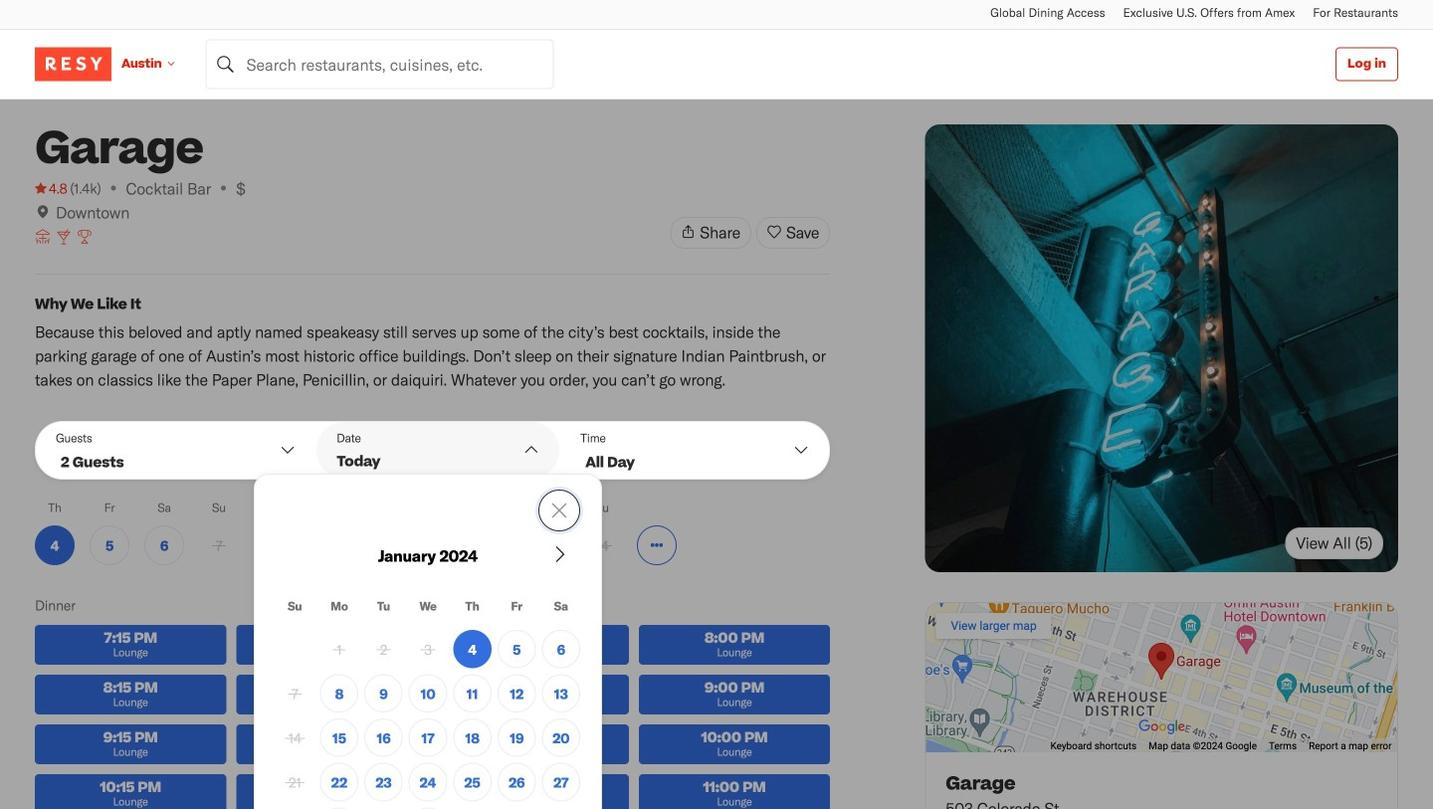 Task type: describe. For each thing, give the bounding box(es) containing it.
4.8 out of 5 stars image
[[35, 178, 67, 198]]

Search restaurants, cuisines, etc. text field
[[206, 39, 554, 89]]

6 column header from the left
[[498, 598, 536, 624]]

3 row from the top
[[276, 674, 580, 713]]

4 row from the top
[[276, 719, 580, 757]]

4 column header from the left
[[409, 598, 447, 624]]



Task type: locate. For each thing, give the bounding box(es) containing it.
(1.4k) reviews element
[[70, 178, 101, 198]]

table
[[270, 536, 586, 809]]

cell
[[320, 630, 358, 668], [364, 630, 403, 668], [409, 630, 447, 668], [453, 630, 492, 668], [498, 630, 536, 668], [542, 630, 580, 668], [276, 674, 314, 713], [320, 674, 358, 713], [364, 674, 403, 713], [409, 674, 447, 713], [453, 674, 492, 713], [498, 674, 536, 713], [542, 674, 580, 713], [276, 719, 314, 757], [320, 719, 358, 757], [364, 719, 403, 757], [409, 719, 447, 757], [453, 719, 492, 757], [498, 719, 536, 757], [542, 719, 580, 757], [276, 763, 314, 802], [320, 763, 358, 802], [364, 763, 403, 802], [409, 763, 447, 802], [453, 763, 492, 802], [498, 763, 536, 802], [542, 763, 580, 802]]

2 row from the top
[[276, 630, 580, 668]]

1 column header from the left
[[276, 598, 314, 624]]

7 column header from the left
[[542, 598, 580, 624]]

row
[[276, 598, 580, 624], [276, 630, 580, 668], [276, 674, 580, 713], [276, 719, 580, 757], [276, 763, 580, 802]]

column header
[[276, 598, 314, 624], [320, 598, 358, 624], [364, 598, 403, 624], [409, 598, 447, 624], [453, 598, 492, 624], [498, 598, 536, 624], [542, 598, 580, 624]]

3 column header from the left
[[364, 598, 403, 624]]

2 column header from the left
[[320, 598, 358, 624]]

5 column header from the left
[[453, 598, 492, 624]]

1 row from the top
[[276, 598, 580, 624]]

5 row from the top
[[276, 763, 580, 802]]



Task type: vqa. For each thing, say whether or not it's contained in the screenshot.
"field"
no



